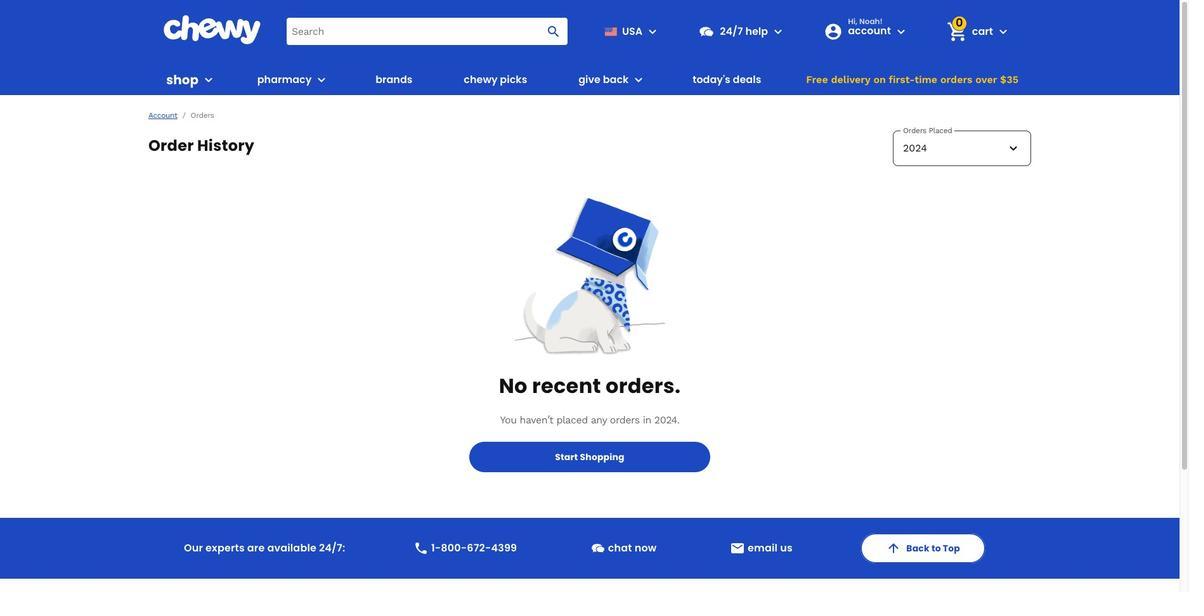 Task type: locate. For each thing, give the bounding box(es) containing it.
usa button
[[599, 16, 660, 47]]

1 horizontal spatial back
[[906, 542, 930, 555]]

start shopping
[[555, 451, 625, 464]]

1 vertical spatial chewy support image
[[590, 541, 606, 556]]

chewy support image left 24/7
[[698, 23, 715, 40]]

672-
[[467, 541, 491, 556]]

back inside give back link
[[603, 72, 629, 87]]

orders left over
[[940, 74, 973, 86]]

chat now button
[[585, 536, 662, 561]]

0 vertical spatial chewy support image
[[698, 23, 715, 40]]

24/7
[[720, 24, 743, 38]]

help menu image
[[771, 24, 786, 39]]

our experts are available 24/7:
[[184, 541, 345, 556]]

0 vertical spatial back
[[603, 72, 629, 87]]

site banner
[[0, 0, 1180, 95]]

submit search image
[[546, 24, 561, 39]]

menu image
[[201, 72, 216, 88]]

back to top button
[[861, 533, 986, 564]]

orders
[[940, 74, 973, 86], [610, 414, 640, 426]]

shop button
[[166, 65, 216, 95]]

chat now
[[608, 541, 657, 556]]

orders left 'in'
[[610, 414, 640, 426]]

orders.
[[606, 372, 681, 400]]

over
[[976, 74, 997, 86]]

give back
[[578, 72, 629, 87]]

free
[[806, 74, 828, 86]]

1 vertical spatial back
[[906, 542, 930, 555]]

1 horizontal spatial orders
[[940, 74, 973, 86]]

chat
[[608, 541, 632, 556]]

chewy support image inside 24/7 help link
[[698, 23, 715, 40]]

pharmacy link
[[252, 65, 312, 95]]

pharmacy menu image
[[314, 72, 329, 88]]

0 horizontal spatial back
[[603, 72, 629, 87]]

chewy picks link
[[459, 65, 532, 95]]

chewy
[[464, 72, 498, 87]]

account menu image
[[893, 24, 909, 39]]

email
[[748, 541, 778, 556]]

brands
[[376, 72, 413, 87]]

email us link
[[725, 536, 798, 561]]

in
[[643, 414, 651, 426]]

orders
[[191, 111, 214, 120]]

available
[[267, 541, 316, 556]]

0 vertical spatial orders
[[940, 74, 973, 86]]

now
[[635, 541, 657, 556]]

usa
[[622, 24, 643, 38]]

today's
[[693, 72, 730, 87]]

delivery
[[831, 74, 870, 86]]

orders inside button
[[940, 74, 973, 86]]

.
[[677, 414, 680, 426]]

chewy support image
[[698, 23, 715, 40], [590, 541, 606, 556]]

free delivery on first-time orders over $35 button
[[802, 65, 1022, 95]]

back left give back menu 'image'
[[603, 72, 629, 87]]

0 horizontal spatial chewy support image
[[590, 541, 606, 556]]

Product search field
[[287, 18, 568, 45]]

1-
[[431, 541, 441, 556]]

1 vertical spatial orders
[[610, 414, 640, 426]]

1 horizontal spatial chewy support image
[[698, 23, 715, 40]]

to
[[932, 542, 941, 555]]

us
[[780, 541, 793, 556]]

cart menu image
[[996, 24, 1011, 39]]

give
[[578, 72, 601, 87]]

our
[[184, 541, 203, 556]]

chewy support image inside chat now button
[[590, 541, 606, 556]]

you haven't placed any orders in 2024 .
[[500, 414, 680, 426]]

order
[[148, 135, 194, 156]]

no
[[499, 372, 528, 400]]

shopping
[[580, 451, 625, 464]]

any
[[591, 414, 607, 426]]

0 horizontal spatial orders
[[610, 414, 640, 426]]

chewy support image left chat
[[590, 541, 606, 556]]

back
[[603, 72, 629, 87], [906, 542, 930, 555]]

chewy picks
[[464, 72, 527, 87]]

are
[[247, 541, 265, 556]]

back left to
[[906, 542, 930, 555]]



Task type: vqa. For each thing, say whether or not it's contained in the screenshot.
help menu ICON
yes



Task type: describe. For each thing, give the bounding box(es) containing it.
chewy home image
[[163, 15, 261, 44]]

account
[[148, 111, 177, 120]]

24/7:
[[319, 541, 345, 556]]

recent
[[532, 372, 601, 400]]

deals
[[733, 72, 761, 87]]

chewy support image for 24/7 help
[[698, 23, 715, 40]]

time
[[915, 74, 937, 86]]

cart
[[972, 24, 993, 38]]

on
[[874, 74, 886, 86]]

$35
[[1000, 74, 1019, 86]]

today's deals link
[[688, 65, 766, 95]]

give back menu image
[[631, 72, 646, 88]]

brands link
[[370, 65, 418, 95]]

shop
[[166, 71, 198, 88]]

free delivery on first-time orders over $35
[[806, 74, 1019, 86]]

picks
[[500, 72, 527, 87]]

noah!
[[859, 16, 883, 26]]

help
[[745, 24, 768, 38]]

4399
[[491, 541, 517, 556]]

account link
[[148, 111, 177, 120]]

back to top
[[906, 542, 960, 555]]

history
[[197, 135, 254, 156]]

hi, noah! account
[[848, 16, 891, 38]]

24/7 help
[[720, 24, 768, 38]]

0
[[956, 15, 963, 31]]

start
[[555, 451, 578, 464]]

2024
[[654, 414, 677, 426]]

hi,
[[848, 16, 858, 26]]

start shopping link
[[469, 442, 710, 472]]

email us
[[748, 541, 793, 556]]

1-800-672-4399
[[431, 541, 517, 556]]

placed
[[556, 414, 588, 426]]

800-
[[441, 541, 467, 556]]

back inside back to top button
[[906, 542, 930, 555]]

experts
[[206, 541, 245, 556]]

you
[[500, 414, 517, 426]]

empty order image
[[511, 197, 669, 355]]

24/7 help link
[[693, 16, 768, 47]]

menu image
[[645, 24, 660, 39]]

pharmacy
[[257, 72, 312, 87]]

items image
[[946, 20, 968, 43]]

today's deals
[[693, 72, 761, 87]]

no recent orders.
[[499, 372, 681, 400]]

account
[[848, 23, 891, 38]]

Search text field
[[287, 18, 568, 45]]

haven't
[[520, 414, 553, 426]]

give back link
[[573, 65, 629, 95]]

chewy support image for chat now
[[590, 541, 606, 556]]

first-
[[889, 74, 915, 86]]

top
[[943, 542, 960, 555]]

order history
[[148, 135, 254, 156]]

1-800-672-4399 link
[[408, 536, 522, 561]]



